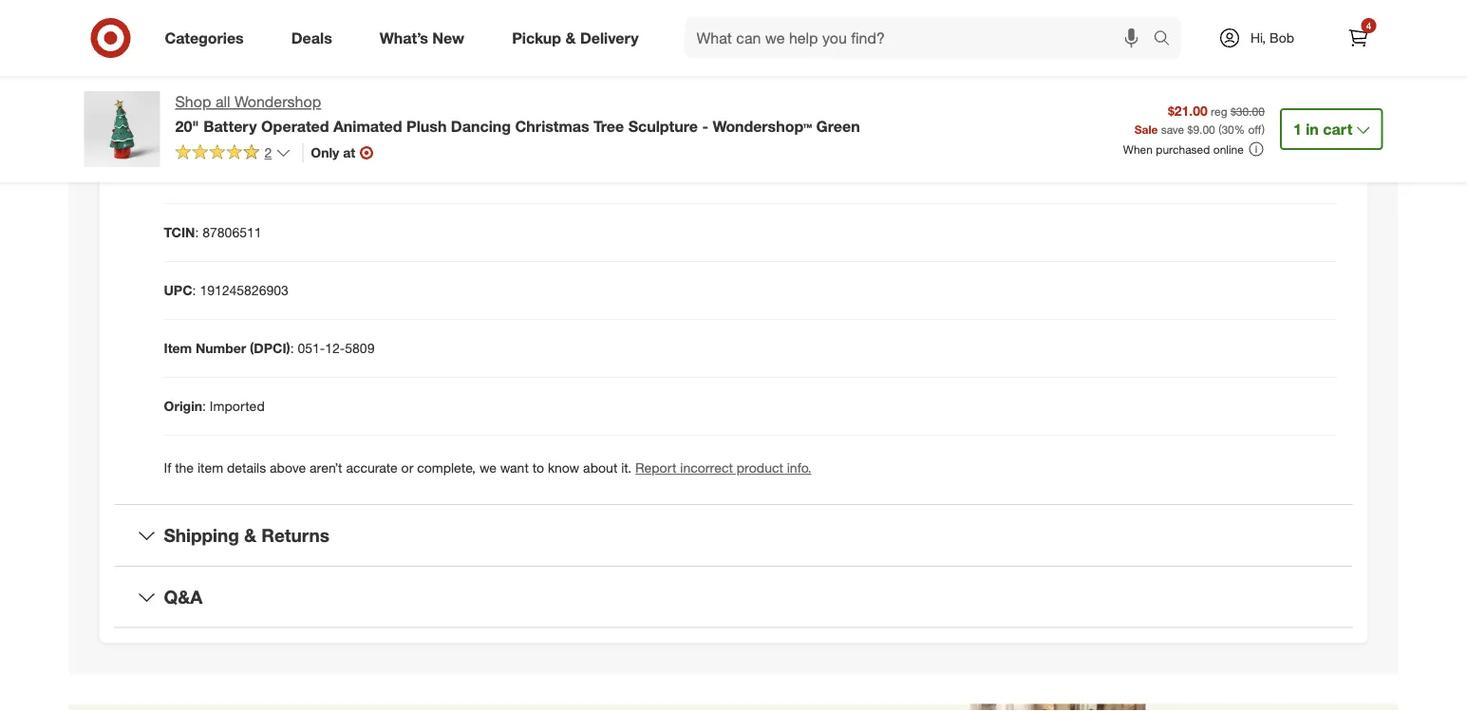 Task type: describe. For each thing, give the bounding box(es) containing it.
report
[[636, 460, 677, 476]]

shipping & returns button
[[114, 506, 1353, 566]]

4 link
[[1338, 17, 1380, 59]]

$21.00 reg $30.00 sale save $ 9.00 ( 30 % off )
[[1135, 102, 1265, 136]]

item number (dpci) : 051-12-5809
[[164, 340, 375, 357]]

accurate
[[346, 460, 398, 476]]

hi,
[[1251, 29, 1266, 46]]

about
[[583, 460, 618, 476]]

3
[[218, 166, 225, 183]]

origin
[[164, 398, 202, 415]]

: left 051-
[[290, 340, 294, 357]]

advertisement region
[[69, 704, 1399, 711]]

know
[[548, 460, 580, 476]]

categories
[[165, 29, 244, 47]]

plaster
[[223, 108, 264, 125]]

$30.00
[[1231, 104, 1265, 118]]

operated
[[261, 117, 329, 135]]

dancing
[[451, 117, 511, 135]]

or
[[401, 460, 414, 476]]

051-
[[298, 340, 325, 357]]

(dpci)
[[250, 340, 290, 357]]

pickup & delivery link
[[496, 17, 663, 59]]

1 in cart
[[1294, 120, 1353, 138]]

what's new
[[380, 29, 465, 47]]

shipping
[[164, 524, 239, 546]]

when
[[1124, 142, 1153, 156]]

1 in cart for 20" battery operated animated plush dancing christmas tree sculpture - wondershop™ green element
[[1294, 120, 1353, 138]]

green
[[816, 117, 860, 135]]

tree
[[594, 117, 624, 135]]

shop all wondershop 20" battery operated animated plush dancing christmas tree sculpture - wondershop™ green
[[175, 93, 860, 135]]

: for 87806511
[[195, 224, 199, 241]]

deals link
[[275, 17, 356, 59]]

animated
[[333, 117, 402, 135]]

if
[[164, 460, 171, 476]]

2 link
[[175, 143, 291, 165]]

info.
[[787, 460, 812, 476]]

indoor/outdoor:
[[164, 50, 266, 67]]

bob
[[1270, 29, 1295, 46]]

only
[[311, 144, 339, 161]]

sale
[[1135, 122, 1158, 136]]

to
[[533, 460, 544, 476]]

87806511
[[203, 224, 262, 241]]

$21.00
[[1168, 102, 1208, 119]]

wondershop™
[[713, 117, 812, 135]]

material:
[[164, 108, 219, 125]]

battery
[[203, 117, 257, 135]]

it.
[[621, 460, 632, 476]]

pickup
[[512, 29, 561, 47]]

incorrect
[[680, 460, 733, 476]]

shop
[[175, 93, 211, 111]]

origin : imported
[[164, 398, 265, 415]]

upc : 191245826903
[[164, 282, 289, 299]]

q&a button
[[114, 567, 1353, 628]]

what's new link
[[364, 17, 488, 59]]

& for pickup
[[566, 29, 576, 47]]

product
[[737, 460, 784, 476]]

categories link
[[149, 17, 268, 59]]

delivery
[[580, 29, 639, 47]]

4
[[1367, 19, 1372, 31]]

-
[[702, 117, 709, 135]]

30
[[1222, 122, 1235, 136]]

all
[[216, 93, 230, 111]]

& for shipping
[[244, 524, 257, 546]]

%
[[1235, 122, 1245, 136]]



Task type: vqa. For each thing, say whether or not it's contained in the screenshot.
tree
yes



Task type: locate. For each thing, give the bounding box(es) containing it.
& left returns
[[244, 524, 257, 546]]

: left 191245826903
[[192, 282, 196, 299]]

only at
[[311, 144, 355, 161]]

the
[[175, 460, 194, 476]]

reg
[[1211, 104, 1228, 118]]

off
[[1249, 122, 1262, 136]]

number
[[196, 340, 246, 357]]

above
[[270, 460, 306, 476]]

save
[[1161, 122, 1185, 136]]

tcin
[[164, 224, 195, 241]]

new
[[433, 29, 465, 47]]

shipping & returns
[[164, 524, 329, 546]]

deals
[[291, 29, 332, 47]]

)
[[1262, 122, 1265, 136]]

included
[[364, 166, 415, 183]]

if the item details above aren't accurate or complete, we want to know about it. report incorrect product info.
[[164, 460, 812, 476]]

item
[[164, 340, 192, 357]]

wondershop
[[235, 93, 321, 111]]

material: plaster
[[164, 108, 264, 125]]

aa
[[229, 166, 246, 183]]

search
[[1145, 30, 1191, 49]]

& right pickup
[[566, 29, 576, 47]]

hi, bob
[[1251, 29, 1295, 46]]

0 horizontal spatial &
[[244, 524, 257, 546]]

when purchased online
[[1124, 142, 1244, 156]]

: for 191245826903
[[192, 282, 196, 299]]

christmas
[[515, 117, 590, 135]]

: left 87806511
[[195, 224, 199, 241]]

item
[[198, 460, 223, 476]]

1
[[1294, 120, 1302, 138]]

&
[[566, 29, 576, 47], [244, 524, 257, 546]]

want
[[500, 460, 529, 476]]

at
[[343, 144, 355, 161]]

pickup & delivery
[[512, 29, 639, 47]]

upc
[[164, 282, 192, 299]]

1 horizontal spatial &
[[566, 29, 576, 47]]

5809
[[345, 340, 375, 357]]

image of 20" battery operated animated plush dancing christmas tree sculpture - wondershop™ green image
[[84, 91, 160, 167]]

we
[[480, 460, 497, 476]]

(
[[1219, 122, 1222, 136]]

aren't
[[310, 460, 342, 476]]

imported
[[210, 398, 265, 415]]

required,
[[303, 166, 360, 183]]

$
[[1188, 122, 1193, 136]]

: for imported
[[202, 398, 206, 415]]

sculpture
[[628, 117, 698, 135]]

What can we help you find? suggestions appear below search field
[[685, 17, 1158, 59]]

9.00
[[1193, 122, 1216, 136]]

& inside dropdown button
[[244, 524, 257, 546]]

in
[[1306, 120, 1319, 138]]

: left imported on the left bottom
[[202, 398, 206, 415]]

complete,
[[417, 460, 476, 476]]

battery:
[[164, 166, 214, 183]]

online
[[1214, 142, 1244, 156]]

q&a
[[164, 586, 203, 608]]

cart
[[1323, 120, 1353, 138]]

plush
[[407, 117, 447, 135]]

12-
[[325, 340, 345, 357]]

tcin : 87806511
[[164, 224, 262, 241]]

191245826903
[[200, 282, 289, 299]]

report incorrect product info. button
[[636, 459, 812, 478]]

what's
[[380, 29, 428, 47]]

details
[[227, 460, 266, 476]]

alkaline,
[[250, 166, 299, 183]]

:
[[195, 224, 199, 241], [192, 282, 196, 299], [290, 340, 294, 357], [202, 398, 206, 415]]

1 vertical spatial &
[[244, 524, 257, 546]]

2
[[265, 144, 272, 161]]

battery: 3 aa alkaline, required, included
[[164, 166, 415, 183]]

0 vertical spatial &
[[566, 29, 576, 47]]

20"
[[175, 117, 199, 135]]

search button
[[1145, 17, 1191, 63]]

returns
[[262, 524, 329, 546]]

purchased
[[1156, 142, 1211, 156]]



